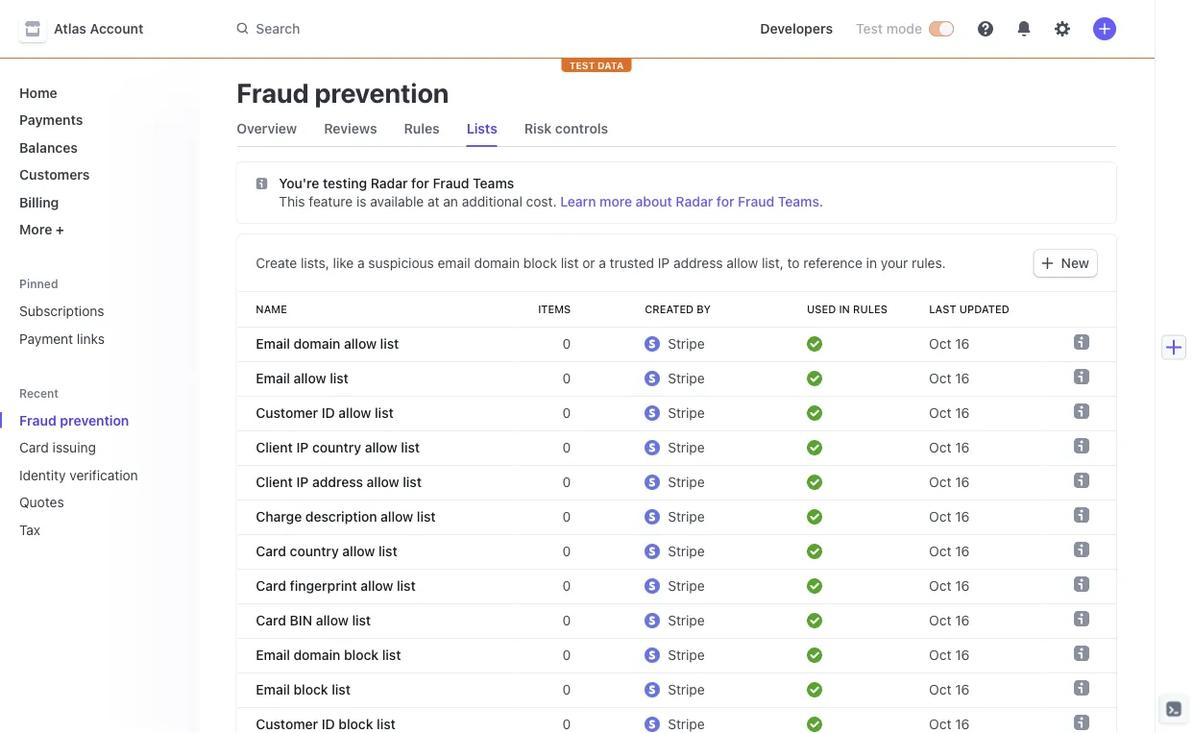 Task type: vqa. For each thing, say whether or not it's contained in the screenshot.
subscriptions "link"
yes



Task type: locate. For each thing, give the bounding box(es) containing it.
client
[[256, 440, 293, 455], [256, 474, 293, 490]]

1 a from the left
[[357, 255, 365, 271]]

home link
[[12, 77, 183, 108]]

prevention up card issuing 'link'
[[60, 412, 129, 428]]

name
[[256, 303, 287, 316]]

card up identity
[[19, 440, 49, 455]]

1 oct 16 from the top
[[929, 336, 970, 352]]

1 horizontal spatial fraud prevention
[[237, 76, 449, 108]]

12 16 from the top
[[955, 716, 970, 732]]

5 16 from the top
[[955, 474, 970, 490]]

id for allow
[[322, 405, 335, 421]]

allow down client ip address allow list link
[[381, 509, 413, 525]]

payments
[[19, 112, 83, 128]]

1 vertical spatial fraud prevention
[[19, 412, 129, 428]]

8 0 link from the top
[[517, 569, 579, 603]]

3 16 from the top
[[955, 405, 970, 421]]

email up customer id allow list
[[256, 370, 290, 386]]

settings image
[[1055, 21, 1070, 37]]

identity verification link
[[12, 459, 156, 490]]

12 oct 16 link from the top
[[921, 707, 1043, 733]]

create lists, like a suspicious email domain block list or a trusted ip address allow list, to reference in your rules.
[[256, 255, 946, 271]]

ip for client ip address allow list
[[296, 474, 309, 490]]

prevention up reviews
[[315, 76, 449, 108]]

6 stripe from the top
[[668, 509, 705, 525]]

4 stripe link from the top
[[637, 430, 741, 465]]

reviews
[[324, 121, 377, 136]]

radar right about
[[676, 194, 713, 209]]

1 client from the top
[[256, 440, 293, 455]]

9 oct 16 link from the top
[[921, 603, 1043, 638]]

11 stripe link from the top
[[637, 673, 741, 707]]

10 oct from the top
[[929, 647, 952, 663]]

3 oct from the top
[[929, 405, 952, 421]]

email domain allow list
[[256, 336, 399, 352]]

3 stripe from the top
[[668, 405, 705, 421]]

ip right trusted
[[658, 255, 670, 271]]

6 oct from the top
[[929, 509, 952, 525]]

4 16 from the top
[[955, 440, 970, 455]]

2 0 from the top
[[563, 370, 571, 386]]

customer for customer id allow list
[[256, 405, 318, 421]]

items
[[538, 303, 571, 316]]

1 vertical spatial client
[[256, 474, 293, 490]]

a
[[357, 255, 365, 271], [599, 255, 606, 271]]

0 link for client ip address allow list
[[517, 465, 579, 500]]

16 for card country allow list
[[955, 543, 970, 559]]

rules link
[[396, 115, 447, 142]]

email up the customer id block list
[[256, 682, 290, 697]]

oct for charge description allow list
[[929, 509, 952, 525]]

6 0 link from the top
[[517, 500, 579, 534]]

about
[[636, 194, 672, 209]]

1 vertical spatial rules
[[853, 303, 888, 316]]

2 vertical spatial domain
[[294, 647, 340, 663]]

client for client ip country allow list
[[256, 440, 293, 455]]

5 0 link from the top
[[517, 465, 579, 500]]

a right or
[[599, 255, 606, 271]]

learn
[[560, 194, 596, 209]]

12 stripe link from the top
[[637, 707, 741, 733]]

0 horizontal spatial for
[[411, 175, 429, 191]]

1 horizontal spatial a
[[599, 255, 606, 271]]

12 oct from the top
[[929, 716, 952, 732]]

block up the customer id block list
[[294, 682, 328, 697]]

1 id from the top
[[322, 405, 335, 421]]

0
[[563, 336, 571, 352], [563, 370, 571, 386], [563, 405, 571, 421], [563, 440, 571, 455], [563, 474, 571, 490], [563, 509, 571, 525], [563, 543, 571, 559], [563, 578, 571, 594], [563, 612, 571, 628], [563, 647, 571, 663], [563, 682, 571, 697], [563, 716, 571, 732]]

card inside 'link'
[[19, 440, 49, 455]]

list down customer id allow list link
[[401, 440, 420, 455]]

0 horizontal spatial prevention
[[60, 412, 129, 428]]

list inside 'link'
[[332, 682, 351, 697]]

7 0 link from the top
[[517, 534, 579, 569]]

tab list containing overview
[[229, 111, 1116, 147]]

stripe for card bin allow list
[[668, 612, 705, 628]]

2 oct from the top
[[929, 370, 952, 386]]

11 stripe from the top
[[668, 682, 705, 697]]

ip up charge at the left bottom of the page
[[296, 474, 309, 490]]

7 oct 16 link from the top
[[921, 534, 1043, 569]]

customer down email allow list
[[256, 405, 318, 421]]

2 stripe link from the top
[[637, 361, 741, 396]]

tab list
[[229, 111, 1116, 147]]

allow left list,
[[727, 255, 758, 271]]

stripe for email allow list
[[668, 370, 705, 386]]

card issuing
[[19, 440, 96, 455]]

recent element
[[0, 404, 198, 545]]

10 stripe from the top
[[668, 647, 705, 663]]

card left the bin
[[256, 612, 286, 628]]

5 stripe from the top
[[668, 474, 705, 490]]

fraud down recent
[[19, 412, 56, 428]]

16 for client ip address allow list
[[955, 474, 970, 490]]

customer id block list
[[256, 716, 396, 732]]

9 0 from the top
[[563, 612, 571, 628]]

4 0 link from the top
[[517, 430, 579, 465]]

client down customer id allow list
[[256, 440, 293, 455]]

9 oct 16 from the top
[[929, 612, 970, 628]]

block down card bin allow list link
[[344, 647, 379, 663]]

fraud prevention up reviews
[[237, 76, 449, 108]]

0 vertical spatial country
[[312, 440, 361, 455]]

oct 16 for customer id block list
[[929, 716, 970, 732]]

11 oct 16 link from the top
[[921, 673, 1043, 707]]

list down email allow list link
[[375, 405, 394, 421]]

2 16 from the top
[[955, 370, 970, 386]]

client ip address allow list link
[[237, 465, 517, 500]]

fraud prevention up issuing at left
[[19, 412, 129, 428]]

customer
[[256, 405, 318, 421], [256, 716, 318, 732]]

rules
[[404, 121, 440, 136], [853, 303, 888, 316]]

11 oct 16 from the top
[[929, 682, 970, 697]]

0 vertical spatial for
[[411, 175, 429, 191]]

client up charge at the left bottom of the page
[[256, 474, 293, 490]]

oct for client ip address allow list
[[929, 474, 952, 490]]

email down the bin
[[256, 647, 290, 663]]

pinned navigation links element
[[12, 276, 183, 354]]

charge description allow list link
[[237, 500, 517, 534]]

used
[[807, 303, 836, 316]]

1 stripe link from the top
[[637, 327, 741, 361]]

7 0 from the top
[[563, 543, 571, 559]]

1 vertical spatial customer
[[256, 716, 318, 732]]

12 stripe from the top
[[668, 716, 705, 732]]

0 for card fingerprint allow list
[[563, 578, 571, 594]]

1 vertical spatial address
[[312, 474, 363, 490]]

1 horizontal spatial radar
[[676, 194, 713, 209]]

10 oct 16 link from the top
[[921, 638, 1043, 673]]

account
[[90, 21, 144, 37]]

2 customer from the top
[[256, 716, 318, 732]]

10 oct 16 from the top
[[929, 647, 970, 663]]

2 oct 16 from the top
[[929, 370, 970, 386]]

oct 16 link for email block list
[[921, 673, 1043, 707]]

bin
[[290, 612, 312, 628]]

customer id allow list
[[256, 405, 394, 421]]

1 vertical spatial for
[[717, 194, 735, 209]]

1 vertical spatial id
[[322, 716, 335, 732]]

customer for customer id block list
[[256, 716, 318, 732]]

search
[[256, 20, 300, 36]]

updated
[[959, 303, 1010, 316]]

0 for email allow list
[[563, 370, 571, 386]]

list down client ip country allow list link
[[403, 474, 422, 490]]

0 vertical spatial rules
[[404, 121, 440, 136]]

payments link
[[12, 104, 183, 135]]

5 stripe link from the top
[[637, 465, 741, 500]]

card down charge at the left bottom of the page
[[256, 543, 286, 559]]

core navigation links element
[[12, 77, 183, 245]]

fraud left teams.
[[738, 194, 775, 209]]

card for card bin allow list
[[256, 612, 286, 628]]

stripe for client ip country allow list
[[668, 440, 705, 455]]

1 oct from the top
[[929, 336, 952, 352]]

0 vertical spatial address
[[673, 255, 723, 271]]

email allow list link
[[237, 361, 517, 396]]

1 email from the top
[[256, 336, 290, 352]]

0 for client ip country allow list
[[563, 440, 571, 455]]

radar up the available
[[371, 175, 408, 191]]

like
[[333, 255, 354, 271]]

10 0 link from the top
[[517, 638, 579, 673]]

11 oct from the top
[[929, 682, 952, 697]]

16 for card bin allow list
[[955, 612, 970, 628]]

a right like
[[357, 255, 365, 271]]

an
[[443, 194, 458, 209]]

ip down customer id allow list
[[296, 440, 309, 455]]

5 0 from the top
[[563, 474, 571, 490]]

5 oct from the top
[[929, 474, 952, 490]]

3 0 from the top
[[563, 405, 571, 421]]

oct for card fingerprint allow list
[[929, 578, 952, 594]]

email block list link
[[237, 673, 517, 707]]

1 horizontal spatial address
[[673, 255, 723, 271]]

1 vertical spatial prevention
[[60, 412, 129, 428]]

pinned
[[19, 277, 58, 290]]

learn more about radar for fraud teams. link
[[560, 194, 824, 209]]

oct for email domain block list
[[929, 647, 952, 663]]

0 link for email domain allow list
[[517, 327, 579, 361]]

1 0 link from the top
[[517, 327, 579, 361]]

0 vertical spatial customer
[[256, 405, 318, 421]]

2 vertical spatial ip
[[296, 474, 309, 490]]

oct 16 for card country allow list
[[929, 543, 970, 559]]

id
[[322, 405, 335, 421], [322, 716, 335, 732]]

3 email from the top
[[256, 647, 290, 663]]

8 oct 16 link from the top
[[921, 569, 1043, 603]]

card left fingerprint
[[256, 578, 286, 594]]

charge description allow list
[[256, 509, 436, 525]]

domain inside "link"
[[294, 647, 340, 663]]

billing
[[19, 194, 59, 210]]

5 oct 16 link from the top
[[921, 465, 1043, 500]]

0 vertical spatial domain
[[474, 255, 520, 271]]

domain right email
[[474, 255, 520, 271]]

oct for customer id allow list
[[929, 405, 952, 421]]

2 0 link from the top
[[517, 361, 579, 396]]

overview link
[[229, 115, 305, 142]]

for up at
[[411, 175, 429, 191]]

stripe for customer id block list
[[668, 716, 705, 732]]

suspicious
[[368, 255, 434, 271]]

domain
[[474, 255, 520, 271], [294, 336, 340, 352], [294, 647, 340, 663]]

oct for card bin allow list
[[929, 612, 952, 628]]

card for card country allow list
[[256, 543, 286, 559]]

email for email domain allow list
[[256, 336, 290, 352]]

10 0 from the top
[[563, 647, 571, 663]]

prevention
[[315, 76, 449, 108], [60, 412, 129, 428]]

oct for customer id block list
[[929, 716, 952, 732]]

address down client ip country allow list
[[312, 474, 363, 490]]

9 16 from the top
[[955, 612, 970, 628]]

3 oct 16 from the top
[[929, 405, 970, 421]]

oct 16 link for client ip country allow list
[[921, 430, 1043, 465]]

country inside client ip country allow list link
[[312, 440, 361, 455]]

6 16 from the top
[[955, 509, 970, 525]]

list
[[561, 255, 579, 271], [380, 336, 399, 352], [330, 370, 349, 386], [375, 405, 394, 421], [401, 440, 420, 455], [403, 474, 422, 490], [417, 509, 436, 525], [379, 543, 397, 559], [397, 578, 416, 594], [352, 612, 371, 628], [382, 647, 401, 663], [332, 682, 351, 697], [377, 716, 396, 732]]

additional
[[462, 194, 522, 209]]

card country allow list
[[256, 543, 397, 559]]

rules left "lists"
[[404, 121, 440, 136]]

risk controls link
[[517, 115, 616, 142]]

7 oct 16 from the top
[[929, 543, 970, 559]]

id for block
[[322, 716, 335, 732]]

1 0 from the top
[[563, 336, 571, 352]]

oct 16 for email block list
[[929, 682, 970, 697]]

lists,
[[301, 255, 329, 271]]

email inside "link"
[[256, 647, 290, 663]]

0 link for client ip country allow list
[[517, 430, 579, 465]]

2 stripe from the top
[[668, 370, 705, 386]]

4 stripe from the top
[[668, 440, 705, 455]]

1 oct 16 link from the top
[[921, 327, 1043, 361]]

id up client ip country allow list
[[322, 405, 335, 421]]

9 oct from the top
[[929, 612, 952, 628]]

2 oct 16 link from the top
[[921, 361, 1043, 396]]

customer down email block list on the left of page
[[256, 716, 318, 732]]

country inside the card country allow list link
[[290, 543, 339, 559]]

4 oct 16 link from the top
[[921, 430, 1043, 465]]

9 0 link from the top
[[517, 603, 579, 638]]

0 horizontal spatial fraud prevention
[[19, 412, 129, 428]]

allow down charge description allow list
[[342, 543, 375, 559]]

1 customer from the top
[[256, 405, 318, 421]]

ip
[[658, 255, 670, 271], [296, 440, 309, 455], [296, 474, 309, 490]]

data
[[598, 60, 624, 71]]

8 0 from the top
[[563, 578, 571, 594]]

used in rules
[[807, 303, 888, 316]]

email inside 'link'
[[256, 682, 290, 697]]

0 vertical spatial prevention
[[315, 76, 449, 108]]

country up client ip address allow list at the bottom
[[312, 440, 361, 455]]

list down card bin allow list link
[[382, 647, 401, 663]]

country up fingerprint
[[290, 543, 339, 559]]

5 oct 16 from the top
[[929, 474, 970, 490]]

card for card issuing
[[19, 440, 49, 455]]

list down email domain block list
[[332, 682, 351, 697]]

oct 16 link
[[921, 327, 1043, 361], [921, 361, 1043, 396], [921, 396, 1043, 430], [921, 430, 1043, 465], [921, 465, 1043, 500], [921, 500, 1043, 534], [921, 534, 1043, 569], [921, 569, 1043, 603], [921, 603, 1043, 638], [921, 638, 1043, 673], [921, 673, 1043, 707], [921, 707, 1043, 733]]

1 vertical spatial country
[[290, 543, 339, 559]]

email for email block list
[[256, 682, 290, 697]]

11 0 from the top
[[563, 682, 571, 697]]

0 horizontal spatial a
[[357, 255, 365, 271]]

stripe for email domain block list
[[668, 647, 705, 663]]

fraud prevention inside the recent element
[[19, 412, 129, 428]]

6 0 from the top
[[563, 509, 571, 525]]

payment links link
[[12, 323, 183, 354]]

customer id block list link
[[237, 707, 517, 733]]

list up email allow list link
[[380, 336, 399, 352]]

8 oct 16 from the top
[[929, 578, 970, 594]]

ip for client ip country allow list
[[296, 440, 309, 455]]

8 stripe link from the top
[[637, 569, 741, 603]]

7 stripe link from the top
[[637, 534, 741, 569]]

customer inside customer id allow list link
[[256, 405, 318, 421]]

this
[[279, 194, 305, 209]]

card
[[19, 440, 49, 455], [256, 543, 286, 559], [256, 578, 286, 594], [256, 612, 286, 628]]

2 client from the top
[[256, 474, 293, 490]]

2 email from the top
[[256, 370, 290, 386]]

customer inside customer id block list link
[[256, 716, 318, 732]]

0 link for customer id allow list
[[517, 396, 579, 430]]

3 stripe link from the top
[[637, 396, 741, 430]]

atlas account button
[[19, 15, 163, 42]]

oct 16 for card bin allow list
[[929, 612, 970, 628]]

8 16 from the top
[[955, 578, 970, 594]]

stripe
[[668, 336, 705, 352], [668, 370, 705, 386], [668, 405, 705, 421], [668, 440, 705, 455], [668, 474, 705, 490], [668, 509, 705, 525], [668, 543, 705, 559], [668, 578, 705, 594], [668, 612, 705, 628], [668, 647, 705, 663], [668, 682, 705, 697], [668, 716, 705, 732]]

oct
[[929, 336, 952, 352], [929, 370, 952, 386], [929, 405, 952, 421], [929, 440, 952, 455], [929, 474, 952, 490], [929, 509, 952, 525], [929, 543, 952, 559], [929, 578, 952, 594], [929, 612, 952, 628], [929, 647, 952, 663], [929, 682, 952, 697], [929, 716, 952, 732]]

1 stripe from the top
[[668, 336, 705, 352]]

1 vertical spatial domain
[[294, 336, 340, 352]]

atlas account
[[54, 21, 144, 37]]

stripe for card country allow list
[[668, 543, 705, 559]]

0 horizontal spatial radar
[[371, 175, 408, 191]]

1 vertical spatial radar
[[676, 194, 713, 209]]

10 16 from the top
[[955, 647, 970, 663]]

9 stripe link from the top
[[637, 603, 741, 638]]

tax
[[19, 522, 40, 538]]

recent navigation links element
[[0, 385, 198, 545]]

0 for email domain allow list
[[563, 336, 571, 352]]

0 vertical spatial client
[[256, 440, 293, 455]]

4 0 from the top
[[563, 440, 571, 455]]

4 email from the top
[[256, 682, 290, 697]]

2 id from the top
[[322, 716, 335, 732]]

domain down card bin allow list
[[294, 647, 340, 663]]

4 oct 16 from the top
[[929, 440, 970, 455]]

8 stripe from the top
[[668, 578, 705, 594]]

12 oct 16 from the top
[[929, 716, 970, 732]]

test
[[569, 60, 595, 71]]

stripe link for email domain allow list
[[637, 327, 741, 361]]

6 oct 16 from the top
[[929, 509, 970, 525]]

allow up customer id allow list
[[294, 370, 326, 386]]

you're testing radar for fraud teams this feature is available at an additional cost. learn more about radar for fraud teams.
[[279, 175, 824, 209]]

more
[[600, 194, 632, 209]]

7 16 from the top
[[955, 543, 970, 559]]

12 0 from the top
[[563, 716, 571, 732]]

0 for charge description allow list
[[563, 509, 571, 525]]

1 horizontal spatial rules
[[853, 303, 888, 316]]

id down email block list on the left of page
[[322, 716, 335, 732]]

4 oct from the top
[[929, 440, 952, 455]]

svg image
[[1042, 258, 1054, 269]]

6 oct 16 link from the top
[[921, 500, 1043, 534]]

domain up email allow list
[[294, 336, 340, 352]]

card for card fingerprint allow list
[[256, 578, 286, 594]]

rules right the "in"
[[853, 303, 888, 316]]

email down the name
[[256, 336, 290, 352]]

for right about
[[717, 194, 735, 209]]

risk
[[524, 121, 552, 136]]

oct 16 link for card fingerprint allow list
[[921, 569, 1043, 603]]

1 16 from the top
[[955, 336, 970, 352]]

block down email block list 'link'
[[339, 716, 373, 732]]

address up by
[[673, 255, 723, 271]]

1 vertical spatial ip
[[296, 440, 309, 455]]

address
[[673, 255, 723, 271], [312, 474, 363, 490]]

for
[[411, 175, 429, 191], [717, 194, 735, 209]]

11 0 link from the top
[[517, 673, 579, 707]]

0 vertical spatial id
[[322, 405, 335, 421]]

7 oct from the top
[[929, 543, 952, 559]]

3 oct 16 link from the top
[[921, 396, 1043, 430]]

16 for email domain block list
[[955, 647, 970, 663]]



Task type: describe. For each thing, give the bounding box(es) containing it.
0 vertical spatial fraud prevention
[[237, 76, 449, 108]]

domain for email domain allow list
[[294, 336, 340, 352]]

balances link
[[12, 132, 183, 163]]

quotes link
[[12, 487, 156, 518]]

0 link for customer id block list
[[517, 707, 579, 733]]

oct for client ip country allow list
[[929, 440, 952, 455]]

more +
[[19, 221, 64, 237]]

lists
[[467, 121, 497, 136]]

teams
[[473, 175, 514, 191]]

block up items
[[523, 255, 557, 271]]

verification
[[69, 467, 138, 483]]

developers
[[760, 21, 833, 37]]

+
[[56, 221, 64, 237]]

0 link for email allow list
[[517, 361, 579, 396]]

customers
[[19, 167, 90, 183]]

0 for card bin allow list
[[563, 612, 571, 628]]

Search search field
[[225, 11, 729, 46]]

fraud prevention link
[[12, 404, 156, 436]]

recent
[[19, 386, 59, 399]]

0 horizontal spatial address
[[312, 474, 363, 490]]

email
[[438, 255, 471, 271]]

email domain block list
[[256, 647, 401, 663]]

0 for client ip address allow list
[[563, 474, 571, 490]]

payment links
[[19, 330, 105, 346]]

new
[[1061, 255, 1089, 271]]

payment
[[19, 330, 73, 346]]

identity
[[19, 467, 66, 483]]

block inside "link"
[[344, 647, 379, 663]]

oct 16 for customer id allow list
[[929, 405, 970, 421]]

0 vertical spatial ip
[[658, 255, 670, 271]]

0 for customer id allow list
[[563, 405, 571, 421]]

at
[[428, 194, 440, 209]]

help image
[[978, 21, 993, 37]]

stripe link for email domain block list
[[637, 638, 741, 673]]

allow right the bin
[[316, 612, 349, 628]]

trusted
[[610, 255, 654, 271]]

oct 16 link for card bin allow list
[[921, 603, 1043, 638]]

by
[[697, 303, 711, 316]]

stripe for charge description allow list
[[668, 509, 705, 525]]

fraud up an
[[433, 175, 469, 191]]

oct 16 link for email domain block list
[[921, 638, 1043, 673]]

0 for card country allow list
[[563, 543, 571, 559]]

0 for email domain block list
[[563, 647, 571, 663]]

stripe link for card country allow list
[[637, 534, 741, 569]]

prevention inside the recent element
[[60, 412, 129, 428]]

oct 16 link for customer id block list
[[921, 707, 1043, 733]]

email domain block list link
[[237, 638, 517, 673]]

16 for client ip country allow list
[[955, 440, 970, 455]]

0 link for card country allow list
[[517, 534, 579, 569]]

Search text field
[[225, 11, 729, 46]]

customers link
[[12, 159, 183, 190]]

in
[[866, 255, 877, 271]]

is
[[356, 194, 366, 209]]

fraud up overview
[[237, 76, 309, 108]]

stripe link for card bin allow list
[[637, 603, 741, 638]]

allow down the card country allow list link
[[361, 578, 393, 594]]

oct for email allow list
[[929, 370, 952, 386]]

oct 16 for email domain allow list
[[929, 336, 970, 352]]

1 horizontal spatial prevention
[[315, 76, 449, 108]]

2 a from the left
[[599, 255, 606, 271]]

home
[[19, 85, 57, 100]]

created
[[645, 303, 694, 316]]

stripe for card fingerprint allow list
[[668, 578, 705, 594]]

description
[[305, 509, 377, 525]]

card fingerprint allow list link
[[237, 569, 517, 603]]

feature
[[309, 194, 353, 209]]

allow up email allow list link
[[344, 336, 377, 352]]

card bin allow list
[[256, 612, 371, 628]]

fraud inside the recent element
[[19, 412, 56, 428]]

email domain allow list link
[[237, 327, 517, 361]]

subscriptions
[[19, 303, 104, 319]]

tax link
[[12, 514, 156, 545]]

test
[[856, 21, 883, 37]]

new button
[[1034, 250, 1097, 277]]

allow up client ip country allow list
[[339, 405, 371, 421]]

list down client ip address allow list link
[[417, 509, 436, 525]]

stripe link for charge description allow list
[[637, 500, 741, 534]]

create
[[256, 255, 297, 271]]

oct 16 link for charge description allow list
[[921, 500, 1043, 534]]

reviews link
[[316, 115, 385, 142]]

list down the charge description allow list link on the bottom left
[[379, 543, 397, 559]]

last updated
[[929, 303, 1010, 316]]

oct 16 for card fingerprint allow list
[[929, 578, 970, 594]]

you're
[[279, 175, 319, 191]]

test mode
[[856, 21, 922, 37]]

16 for email domain allow list
[[955, 336, 970, 352]]

created by
[[645, 303, 711, 316]]

oct 16 link for customer id allow list
[[921, 396, 1043, 430]]

oct 16 link for email allow list
[[921, 361, 1043, 396]]

links
[[77, 330, 105, 346]]

test data
[[569, 60, 624, 71]]

overview
[[237, 121, 297, 136]]

stripe link for client ip address allow list
[[637, 465, 741, 500]]

rules.
[[912, 255, 946, 271]]

domain for email domain block list
[[294, 647, 340, 663]]

oct 16 link for client ip address allow list
[[921, 465, 1043, 500]]

oct 16 for charge description allow list
[[929, 509, 970, 525]]

list down the card country allow list link
[[397, 578, 416, 594]]

stripe for customer id allow list
[[668, 405, 705, 421]]

risk controls
[[524, 121, 608, 136]]

0 link for email domain block list
[[517, 638, 579, 673]]

list down email block list 'link'
[[377, 716, 396, 732]]

pinned element
[[12, 295, 183, 354]]

email block list
[[256, 682, 351, 697]]

client ip address allow list
[[256, 474, 422, 490]]

16 for customer id block list
[[955, 716, 970, 732]]

available
[[370, 194, 424, 209]]

quotes
[[19, 494, 64, 510]]

16 for email block list
[[955, 682, 970, 697]]

card country allow list link
[[237, 534, 517, 569]]

issuing
[[53, 440, 96, 455]]

0 vertical spatial radar
[[371, 175, 408, 191]]

1 horizontal spatial for
[[717, 194, 735, 209]]

0 link for charge description allow list
[[517, 500, 579, 534]]

oct 16 link for email domain allow list
[[921, 327, 1043, 361]]

charge
[[256, 509, 302, 525]]

0 for email block list
[[563, 682, 571, 697]]

cost.
[[526, 194, 557, 209]]

svg image
[[256, 178, 267, 189]]

stripe for email block list
[[668, 682, 705, 697]]

0 link for card fingerprint allow list
[[517, 569, 579, 603]]

stripe link for customer id allow list
[[637, 396, 741, 430]]

teams.
[[778, 194, 824, 209]]

list left or
[[561, 255, 579, 271]]

allow down client ip country allow list link
[[367, 474, 399, 490]]

in
[[839, 303, 850, 316]]

0 link for email block list
[[517, 673, 579, 707]]

list down email domain allow list
[[330, 370, 349, 386]]

lists link
[[459, 115, 505, 142]]

stripe link for email block list
[[637, 673, 741, 707]]

identity verification
[[19, 467, 138, 483]]

0 for customer id block list
[[563, 716, 571, 732]]

16 for email allow list
[[955, 370, 970, 386]]

stripe link for customer id block list
[[637, 707, 741, 733]]

client for client ip address allow list
[[256, 474, 293, 490]]

stripe link for card fingerprint allow list
[[637, 569, 741, 603]]

block inside 'link'
[[294, 682, 328, 697]]

oct 16 for client ip country allow list
[[929, 440, 970, 455]]

oct for email block list
[[929, 682, 952, 697]]

customer id allow list link
[[237, 396, 517, 430]]

stripe link for email allow list
[[637, 361, 741, 396]]

email allow list
[[256, 370, 349, 386]]

oct for email domain allow list
[[929, 336, 952, 352]]

subscriptions link
[[12, 295, 183, 327]]

oct 16 for email domain block list
[[929, 647, 970, 663]]

card fingerprint allow list
[[256, 578, 416, 594]]

atlas
[[54, 21, 86, 37]]

0 horizontal spatial rules
[[404, 121, 440, 136]]

or
[[582, 255, 595, 271]]

allow down customer id allow list link
[[365, 440, 397, 455]]

email for email domain block list
[[256, 647, 290, 663]]

list inside "link"
[[382, 647, 401, 663]]

list down card fingerprint allow list link
[[352, 612, 371, 628]]

reference
[[803, 255, 863, 271]]

oct for card country allow list
[[929, 543, 952, 559]]

stripe link for client ip country allow list
[[637, 430, 741, 465]]

controls
[[555, 121, 608, 136]]

16 for charge description allow list
[[955, 509, 970, 525]]

card bin allow list link
[[237, 603, 517, 638]]

stripe for client ip address allow list
[[668, 474, 705, 490]]

testing
[[323, 175, 367, 191]]

client ip country allow list
[[256, 440, 420, 455]]

your
[[881, 255, 908, 271]]

oct 16 link for card country allow list
[[921, 534, 1043, 569]]

16 for customer id allow list
[[955, 405, 970, 421]]

email for email allow list
[[256, 370, 290, 386]]

stripe for email domain allow list
[[668, 336, 705, 352]]

oct 16 for email allow list
[[929, 370, 970, 386]]

mode
[[886, 21, 922, 37]]



